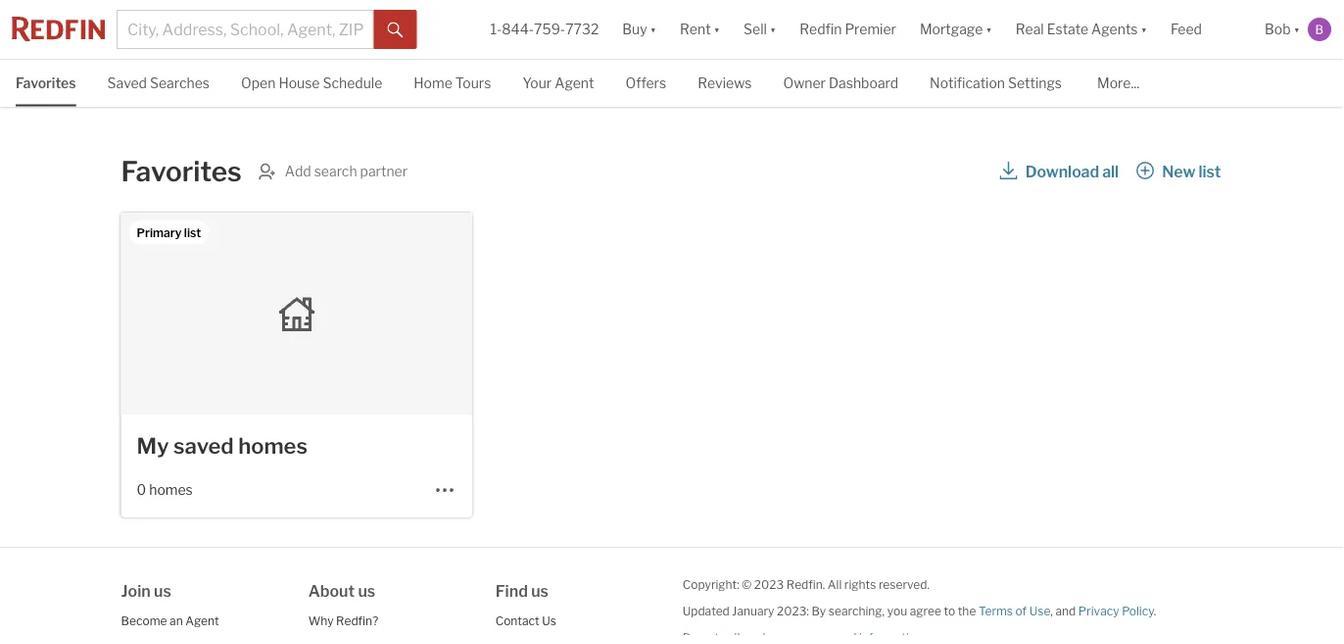 Task type: locate. For each thing, give the bounding box(es) containing it.
1 horizontal spatial list
[[1199, 162, 1222, 181]]

all
[[828, 577, 842, 592]]

homes right '0'
[[149, 481, 193, 498]]

1 us from the left
[[154, 581, 171, 600]]

all
[[1103, 162, 1119, 181]]

submit search image
[[388, 22, 404, 38]]

favorites up primary list
[[121, 155, 242, 188]]

▾ right rent
[[714, 21, 720, 38]]

5 ▾ from the left
[[1141, 21, 1148, 38]]

©
[[742, 577, 752, 592]]

0 homes
[[137, 481, 193, 498]]

1 horizontal spatial agent
[[555, 75, 594, 92]]

new list
[[1163, 162, 1222, 181]]

owner dashboard
[[784, 75, 899, 92]]

mortgage
[[920, 21, 983, 38]]

reviews
[[698, 75, 752, 92]]

mortgage ▾ button
[[920, 0, 993, 59]]

1 horizontal spatial us
[[358, 581, 376, 600]]

contact us
[[496, 614, 557, 628]]

redfin premier
[[800, 21, 897, 38]]

1-844-759-7732
[[490, 21, 599, 38]]

1 vertical spatial agent
[[185, 614, 219, 628]]

us right find
[[531, 581, 549, 600]]

premier
[[845, 21, 897, 38]]

contact
[[496, 614, 540, 628]]

us for join us
[[154, 581, 171, 600]]

searching,
[[829, 604, 885, 618]]

list
[[1199, 162, 1222, 181], [184, 225, 201, 240]]

policy
[[1122, 604, 1154, 618]]

2 horizontal spatial us
[[531, 581, 549, 600]]

find
[[496, 581, 528, 600]]

schedule
[[323, 75, 383, 92]]

1 vertical spatial list
[[184, 225, 201, 240]]

join
[[121, 581, 151, 600]]

copyright:
[[683, 577, 740, 592]]

1 horizontal spatial favorites
[[121, 155, 242, 188]]

rent ▾ button
[[680, 0, 720, 59]]

new list button
[[1136, 154, 1223, 189]]

buy
[[623, 21, 648, 38]]

real estate agents ▾ link
[[1016, 0, 1148, 59]]

6 ▾ from the left
[[1294, 21, 1301, 38]]

real
[[1016, 21, 1045, 38]]

sell ▾
[[744, 21, 777, 38]]

0 vertical spatial homes
[[238, 433, 308, 459]]

.
[[1154, 604, 1157, 618]]

more...
[[1098, 75, 1140, 92]]

▾ for bob ▾
[[1294, 21, 1301, 38]]

agent right an
[[185, 614, 219, 628]]

list right primary
[[184, 225, 201, 240]]

my saved homes
[[137, 433, 308, 459]]

2 ▾ from the left
[[714, 21, 720, 38]]

▾
[[650, 21, 657, 38], [714, 21, 720, 38], [770, 21, 777, 38], [986, 21, 993, 38], [1141, 21, 1148, 38], [1294, 21, 1301, 38]]

download all
[[1026, 162, 1119, 181]]

1-
[[490, 21, 502, 38]]

list for primary list
[[184, 225, 201, 240]]

0 horizontal spatial homes
[[149, 481, 193, 498]]

partner
[[360, 163, 408, 179]]

saved
[[173, 433, 234, 459]]

us
[[542, 614, 557, 628]]

0 horizontal spatial agent
[[185, 614, 219, 628]]

mortgage ▾
[[920, 21, 993, 38]]

list inside button
[[1199, 162, 1222, 181]]

join us
[[121, 581, 171, 600]]

us up redfin?
[[358, 581, 376, 600]]

notification settings
[[930, 75, 1063, 92]]

add search partner
[[285, 163, 408, 179]]

▾ right bob
[[1294, 21, 1301, 38]]

open
[[241, 75, 276, 92]]

0 vertical spatial favorites
[[16, 75, 76, 92]]

house
[[279, 75, 320, 92]]

list right the new
[[1199, 162, 1222, 181]]

become an agent
[[121, 614, 219, 628]]

buy ▾ button
[[623, 0, 657, 59]]

▾ right agents
[[1141, 21, 1148, 38]]

▾ for buy ▾
[[650, 21, 657, 38]]

updated january 2023: by searching, you agree to the terms of use , and privacy policy .
[[683, 604, 1157, 618]]

primary list
[[137, 225, 201, 240]]

contact us button
[[496, 614, 557, 628]]

0 vertical spatial list
[[1199, 162, 1222, 181]]

mortgage ▾ button
[[909, 0, 1004, 59]]

home tours
[[414, 75, 491, 92]]

us right join
[[154, 581, 171, 600]]

why redfin?
[[308, 614, 379, 628]]

the
[[958, 604, 977, 618]]

notification settings link
[[930, 60, 1063, 104]]

2023
[[755, 577, 784, 592]]

your agent
[[523, 75, 594, 92]]

redfin
[[800, 21, 842, 38]]

2023:
[[777, 604, 809, 618]]

agree
[[910, 604, 942, 618]]

dashboard
[[829, 75, 899, 92]]

4 ▾ from the left
[[986, 21, 993, 38]]

1 ▾ from the left
[[650, 21, 657, 38]]

rent ▾ button
[[669, 0, 732, 59]]

▾ right buy
[[650, 21, 657, 38]]

real estate agents ▾ button
[[1004, 0, 1159, 59]]

agent right your
[[555, 75, 594, 92]]

▾ right sell
[[770, 21, 777, 38]]

3 ▾ from the left
[[770, 21, 777, 38]]

homes
[[238, 433, 308, 459], [149, 481, 193, 498]]

about us
[[308, 581, 376, 600]]

owner
[[784, 75, 826, 92]]

terms
[[979, 604, 1013, 618]]

offers
[[626, 75, 667, 92]]

homes right saved
[[238, 433, 308, 459]]

3 us from the left
[[531, 581, 549, 600]]

january
[[733, 604, 775, 618]]

favorites left saved
[[16, 75, 76, 92]]

of
[[1016, 604, 1027, 618]]

1 horizontal spatial homes
[[238, 433, 308, 459]]

▾ for mortgage ▾
[[986, 21, 993, 38]]

home
[[414, 75, 453, 92]]

0 horizontal spatial list
[[184, 225, 201, 240]]

by
[[812, 604, 826, 618]]

0 horizontal spatial us
[[154, 581, 171, 600]]

0 vertical spatial agent
[[555, 75, 594, 92]]

▾ right mortgage
[[986, 21, 993, 38]]

2 us from the left
[[358, 581, 376, 600]]

favorites
[[16, 75, 76, 92], [121, 155, 242, 188]]

terms of use link
[[979, 604, 1051, 618]]



Task type: vqa. For each thing, say whether or not it's contained in the screenshot.
Built
no



Task type: describe. For each thing, give the bounding box(es) containing it.
download
[[1026, 162, 1100, 181]]

redfin.
[[787, 577, 826, 592]]

search
[[314, 163, 357, 179]]

an
[[170, 614, 183, 628]]

saved searches
[[107, 75, 210, 92]]

notification
[[930, 75, 1006, 92]]

why
[[308, 614, 334, 628]]

7732
[[566, 21, 599, 38]]

bob
[[1265, 21, 1291, 38]]

my
[[137, 433, 169, 459]]

sell ▾ button
[[744, 0, 777, 59]]

to
[[944, 604, 956, 618]]

▾ for sell ▾
[[770, 21, 777, 38]]

759-
[[534, 21, 566, 38]]

become
[[121, 614, 167, 628]]

rent
[[680, 21, 711, 38]]

updated
[[683, 604, 730, 618]]

agents
[[1092, 21, 1138, 38]]

owner dashboard link
[[784, 60, 899, 104]]

us for about us
[[358, 581, 376, 600]]

estate
[[1047, 21, 1089, 38]]

redfin premier button
[[788, 0, 909, 59]]

1 vertical spatial homes
[[149, 481, 193, 498]]

City, Address, School, Agent, ZIP search field
[[117, 10, 374, 49]]

redfin?
[[336, 614, 379, 628]]

reviews link
[[698, 60, 752, 104]]

list for new list
[[1199, 162, 1222, 181]]

buy ▾ button
[[611, 0, 669, 59]]

searches
[[150, 75, 210, 92]]

primary
[[137, 225, 182, 240]]

about
[[308, 581, 355, 600]]

offers link
[[626, 60, 667, 104]]

add
[[285, 163, 311, 179]]

find us
[[496, 581, 549, 600]]

copyright: © 2023 redfin. all rights reserved.
[[683, 577, 930, 592]]

1-844-759-7732 link
[[490, 21, 599, 38]]

open house schedule link
[[241, 60, 383, 104]]

real estate agents ▾
[[1016, 21, 1148, 38]]

become an agent button
[[121, 614, 219, 628]]

,
[[1051, 604, 1054, 618]]

favorites link
[[16, 60, 76, 104]]

settings
[[1009, 75, 1063, 92]]

user photo image
[[1309, 18, 1332, 41]]

open house schedule
[[241, 75, 383, 92]]

add search partner button
[[257, 162, 408, 181]]

and
[[1056, 604, 1076, 618]]

sell
[[744, 21, 767, 38]]

you
[[888, 604, 908, 618]]

tours
[[456, 75, 491, 92]]

0 horizontal spatial favorites
[[16, 75, 76, 92]]

new
[[1163, 162, 1196, 181]]

us for find us
[[531, 581, 549, 600]]

privacy
[[1079, 604, 1120, 618]]

sell ▾ button
[[732, 0, 788, 59]]

feed button
[[1159, 0, 1254, 59]]

your
[[523, 75, 552, 92]]

home tours link
[[414, 60, 491, 104]]

saved searches link
[[107, 60, 210, 104]]

saved
[[107, 75, 147, 92]]

▾ for rent ▾
[[714, 21, 720, 38]]

1 vertical spatial favorites
[[121, 155, 242, 188]]

0
[[137, 481, 146, 498]]

844-
[[502, 21, 534, 38]]



